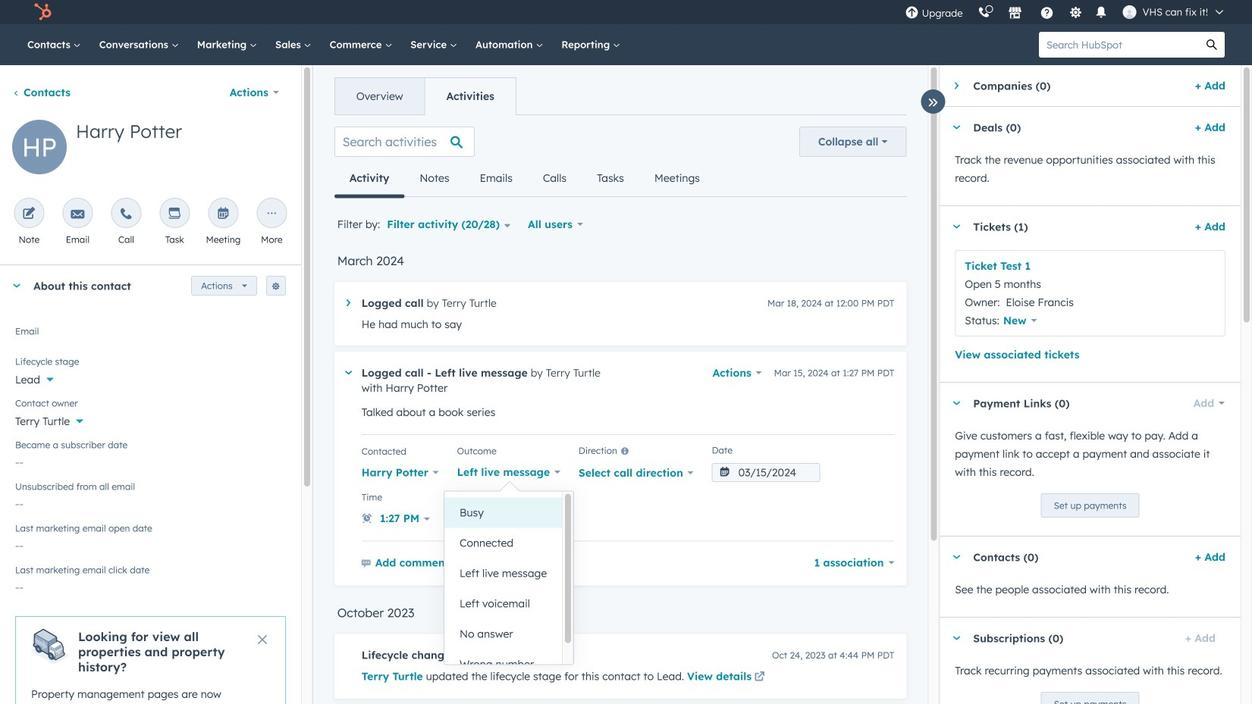 Task type: vqa. For each thing, say whether or not it's contained in the screenshot.
Link opens in a new window image
yes



Task type: describe. For each thing, give the bounding box(es) containing it.
task image
[[168, 208, 182, 222]]

more image
[[265, 208, 279, 222]]

MM/DD/YYYY text field
[[712, 463, 820, 482]]

2 horizontal spatial caret image
[[952, 225, 961, 229]]

Search activities search field
[[334, 127, 475, 157]]

note image
[[22, 208, 36, 222]]

1 vertical spatial caret image
[[12, 284, 21, 288]]

email image
[[71, 208, 84, 222]]

Search HubSpot search field
[[1039, 32, 1199, 58]]



Task type: locate. For each thing, give the bounding box(es) containing it.
marketplaces image
[[1009, 7, 1022, 20]]

terry turtle image
[[1123, 5, 1137, 19]]

close image
[[258, 636, 267, 645]]

2 link opens in a new window image from the top
[[755, 673, 765, 683]]

link opens in a new window image
[[755, 669, 765, 687], [755, 673, 765, 683]]

-- text field
[[15, 448, 286, 473], [15, 490, 286, 514], [15, 532, 286, 556], [15, 573, 286, 598]]

feed
[[322, 115, 919, 705]]

menu
[[898, 0, 1234, 24]]

1 horizontal spatial caret image
[[346, 300, 350, 307]]

meeting image
[[216, 208, 230, 222]]

caret image
[[952, 225, 961, 229], [12, 284, 21, 288], [346, 300, 350, 307]]

3 -- text field from the top
[[15, 532, 286, 556]]

list box
[[445, 492, 574, 680]]

2 -- text field from the top
[[15, 490, 286, 514]]

tab list
[[334, 160, 715, 198]]

4 -- text field from the top
[[15, 573, 286, 598]]

0 vertical spatial caret image
[[952, 225, 961, 229]]

alert
[[15, 617, 286, 705]]

0 horizontal spatial caret image
[[12, 284, 21, 288]]

manage card settings image
[[271, 283, 280, 292]]

caret image
[[955, 81, 959, 90], [952, 126, 961, 129], [345, 371, 352, 375], [952, 402, 961, 405], [952, 556, 961, 559], [952, 637, 961, 641]]

call image
[[119, 208, 133, 222]]

1 -- text field from the top
[[15, 448, 286, 473]]

1 link opens in a new window image from the top
[[755, 669, 765, 687]]

2 vertical spatial caret image
[[346, 300, 350, 307]]

navigation
[[334, 77, 517, 115]]



